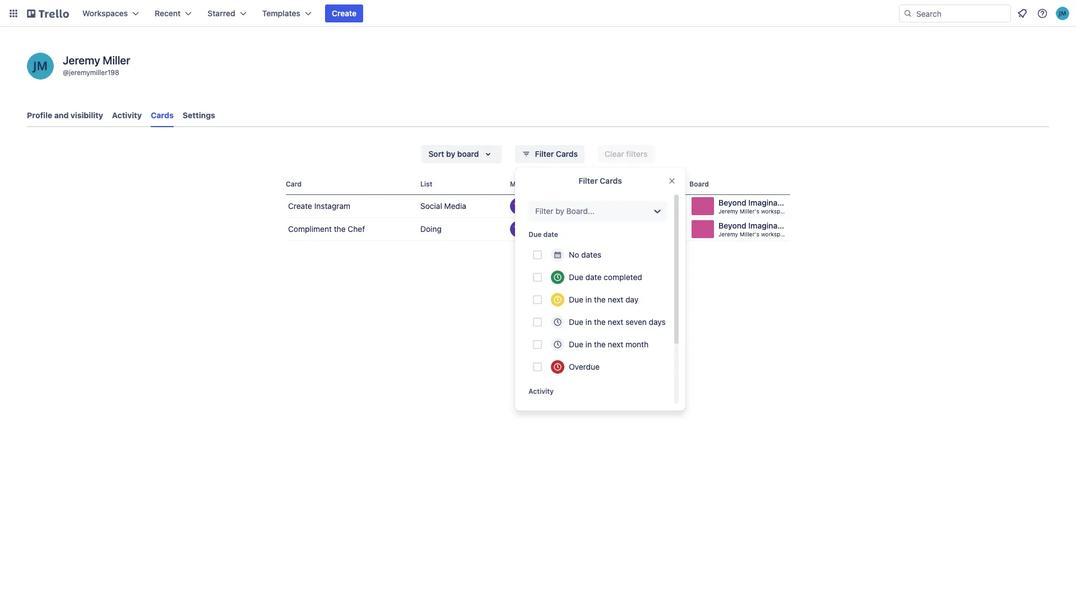 Task type: locate. For each thing, give the bounding box(es) containing it.
cards right the activity link
[[151, 110, 174, 120]]

social
[[420, 201, 442, 211]]

filter cards button
[[515, 145, 585, 163]]

1 horizontal spatial date
[[586, 272, 602, 282]]

jeremy miller (jeremymiller198) image for social media
[[525, 198, 541, 215]]

by left board... on the top of page
[[556, 206, 564, 216]]

2 vertical spatial in
[[586, 340, 592, 349]]

0 vertical spatial by
[[446, 149, 455, 159]]

settings link
[[183, 105, 215, 126]]

2 in from the top
[[586, 317, 592, 327]]

sort by board
[[429, 149, 479, 159]]

cards left clear
[[556, 149, 578, 159]]

due down due in the next day
[[569, 317, 583, 327]]

recent button
[[148, 4, 199, 22]]

2 miller's from the top
[[740, 231, 760, 238]]

1 horizontal spatial cards
[[556, 149, 578, 159]]

activity
[[112, 110, 142, 120], [529, 387, 554, 396]]

1 vertical spatial beyond
[[719, 221, 746, 230]]

jeremy
[[63, 54, 100, 67], [719, 208, 738, 215], [719, 231, 738, 238]]

jeremy miller (jeremymiller198) image down terry turtle (terryturtle) icon
[[525, 221, 541, 238]]

in down due in the next day
[[586, 317, 592, 327]]

miller
[[103, 54, 130, 67]]

2 vertical spatial next
[[608, 340, 623, 349]]

0 vertical spatial filter cards
[[535, 149, 578, 159]]

due up the overdue at the bottom right of page
[[569, 340, 583, 349]]

1 vertical spatial workspace
[[761, 231, 790, 238]]

date down filter by board...
[[543, 230, 558, 239]]

board
[[457, 149, 479, 159]]

create
[[332, 8, 357, 18], [288, 201, 312, 211]]

1 vertical spatial by
[[556, 206, 564, 216]]

1 horizontal spatial filter cards
[[579, 176, 622, 186]]

board
[[689, 180, 709, 188]]

the for due in the next day
[[594, 295, 606, 304]]

0 vertical spatial next
[[608, 295, 623, 304]]

filter up "members"
[[535, 149, 554, 159]]

2 vertical spatial date
[[586, 272, 602, 282]]

3 in from the top
[[586, 340, 592, 349]]

1 vertical spatial filter cards
[[579, 176, 622, 186]]

1 vertical spatial miller's
[[740, 231, 760, 238]]

card
[[286, 180, 302, 188]]

1 vertical spatial due date
[[529, 230, 558, 239]]

0 vertical spatial jeremy miller (jeremymiller198) image
[[1056, 7, 1070, 20]]

0 vertical spatial date
[[620, 180, 635, 188]]

2 vertical spatial jeremy miller (jeremymiller198) image
[[525, 221, 541, 238]]

due date
[[605, 180, 635, 188], [529, 230, 558, 239]]

sort by board button
[[422, 145, 501, 163]]

0 vertical spatial in
[[586, 295, 592, 304]]

0 vertical spatial filter
[[535, 149, 554, 159]]

0 horizontal spatial due date
[[529, 230, 558, 239]]

1 in from the top
[[586, 295, 592, 304]]

filter cards down clear
[[579, 176, 622, 186]]

date down clear filters button
[[620, 180, 635, 188]]

sort
[[429, 149, 444, 159]]

Search field
[[913, 5, 1011, 22]]

no dates
[[569, 250, 601, 260]]

profile and visibility link
[[27, 105, 103, 126]]

2 beyond from the top
[[719, 221, 746, 230]]

by inside popup button
[[446, 149, 455, 159]]

1 vertical spatial imagination
[[749, 221, 792, 230]]

0 vertical spatial miller's
[[740, 208, 760, 215]]

due in the next month
[[569, 340, 649, 349]]

filter up board... on the top of page
[[579, 176, 598, 186]]

next left day
[[608, 295, 623, 304]]

dates
[[581, 250, 601, 260]]

jeremymiller198
[[69, 68, 119, 77]]

2 horizontal spatial cards
[[600, 176, 622, 186]]

0 vertical spatial beyond imagination jeremy miller's workspace
[[719, 198, 792, 215]]

1 vertical spatial create
[[288, 201, 312, 211]]

media
[[444, 201, 466, 211]]

next for month
[[608, 340, 623, 349]]

0 horizontal spatial by
[[446, 149, 455, 159]]

miller's
[[740, 208, 760, 215], [740, 231, 760, 238]]

1 horizontal spatial activity
[[529, 387, 554, 396]]

imagination
[[749, 198, 792, 207], [749, 221, 792, 230]]

the left chef
[[334, 224, 346, 234]]

clear filters
[[605, 149, 648, 159]]

1 horizontal spatial by
[[556, 206, 564, 216]]

filter cards inside button
[[535, 149, 578, 159]]

filter
[[535, 149, 554, 159], [579, 176, 598, 186], [535, 206, 554, 216]]

list
[[420, 180, 433, 188]]

cards link
[[151, 105, 174, 127]]

next
[[608, 295, 623, 304], [608, 317, 623, 327], [608, 340, 623, 349]]

1 beyond imagination jeremy miller's workspace from the top
[[719, 198, 792, 215]]

filter cards up "members"
[[535, 149, 578, 159]]

the for due in the next seven days
[[594, 317, 606, 327]]

0 horizontal spatial filter cards
[[535, 149, 578, 159]]

starred
[[208, 8, 235, 18]]

1 imagination from the top
[[749, 198, 792, 207]]

0 vertical spatial jeremy
[[63, 54, 100, 67]]

in up the overdue at the bottom right of page
[[586, 340, 592, 349]]

2 next from the top
[[608, 317, 623, 327]]

jeremy miller (jeremymiller198) image down "members"
[[525, 198, 541, 215]]

due date down clear filters button
[[605, 180, 635, 188]]

by right sort
[[446, 149, 455, 159]]

1 vertical spatial jeremy
[[719, 208, 738, 215]]

by
[[446, 149, 455, 159], [556, 206, 564, 216]]

and
[[54, 110, 69, 120]]

templates
[[262, 8, 300, 18]]

next for seven
[[608, 317, 623, 327]]

1 vertical spatial next
[[608, 317, 623, 327]]

due down clear
[[605, 180, 618, 188]]

3 next from the top
[[608, 340, 623, 349]]

jeremy inside jeremy miller @ jeremymiller198
[[63, 54, 100, 67]]

0 vertical spatial due date
[[605, 180, 635, 188]]

month
[[626, 340, 649, 349]]

ruby anderson (rubyanderson7) image
[[539, 221, 556, 238]]

1 vertical spatial in
[[586, 317, 592, 327]]

jeremy miller (jeremymiller198) image for doing
[[525, 221, 541, 238]]

next left the seven
[[608, 317, 623, 327]]

days
[[649, 317, 666, 327]]

clear filters button
[[598, 145, 654, 163]]

0 vertical spatial beyond
[[719, 198, 746, 207]]

0 vertical spatial activity
[[112, 110, 142, 120]]

jeremy miller (jeremymiller198) image
[[1056, 7, 1070, 20], [525, 198, 541, 215], [525, 221, 541, 238]]

in for due in the next seven days
[[586, 317, 592, 327]]

primary element
[[0, 0, 1076, 27]]

in
[[586, 295, 592, 304], [586, 317, 592, 327], [586, 340, 592, 349]]

0 horizontal spatial cards
[[151, 110, 174, 120]]

in down due date completed
[[586, 295, 592, 304]]

due in the next day
[[569, 295, 639, 304]]

0 horizontal spatial activity
[[112, 110, 142, 120]]

filter inside button
[[535, 149, 554, 159]]

0 vertical spatial workspace
[[761, 208, 790, 215]]

0 horizontal spatial date
[[543, 230, 558, 239]]

create inside button
[[332, 8, 357, 18]]

0 vertical spatial create
[[332, 8, 357, 18]]

jeremy miller (jeremymiller198) image right open information menu image
[[1056, 7, 1070, 20]]

recent
[[155, 8, 181, 18]]

create button
[[325, 4, 363, 22]]

the down due date completed
[[594, 295, 606, 304]]

0 vertical spatial imagination
[[749, 198, 792, 207]]

1 horizontal spatial due date
[[605, 180, 635, 188]]

due down no
[[569, 272, 583, 282]]

members
[[510, 180, 541, 188]]

doing
[[420, 224, 442, 234]]

filter up ruby anderson (rubyanderson7) image
[[535, 206, 554, 216]]

day
[[626, 295, 639, 304]]

1 vertical spatial cards
[[556, 149, 578, 159]]

next left the "month" on the bottom right
[[608, 340, 623, 349]]

board...
[[566, 206, 595, 216]]

no
[[569, 250, 579, 260]]

0 horizontal spatial create
[[288, 201, 312, 211]]

the for due in the next month
[[594, 340, 606, 349]]

beyond
[[719, 198, 746, 207], [719, 221, 746, 230]]

templates button
[[255, 4, 318, 22]]

the down due in the next day
[[594, 317, 606, 327]]

date
[[620, 180, 635, 188], [543, 230, 558, 239], [586, 272, 602, 282]]

1 horizontal spatial create
[[332, 8, 357, 18]]

cards
[[151, 110, 174, 120], [556, 149, 578, 159], [600, 176, 622, 186]]

2 vertical spatial filter
[[535, 206, 554, 216]]

back to home image
[[27, 4, 69, 22]]

due right terry turtle (terryturtle) image
[[529, 230, 542, 239]]

the up the overdue at the bottom right of page
[[594, 340, 606, 349]]

1 vertical spatial jeremy miller (jeremymiller198) image
[[525, 198, 541, 215]]

workspaces button
[[76, 4, 146, 22]]

cards down clear
[[600, 176, 622, 186]]

2 workspace from the top
[[761, 231, 790, 238]]

compliment
[[288, 224, 332, 234]]

filters
[[626, 149, 648, 159]]

date down dates
[[586, 272, 602, 282]]

terry turtle (terryturtle) image
[[510, 198, 527, 215]]

1 vertical spatial beyond imagination jeremy miller's workspace
[[719, 221, 792, 238]]

instagram
[[314, 201, 350, 211]]

due
[[605, 180, 618, 188], [529, 230, 542, 239], [569, 272, 583, 282], [569, 295, 583, 304], [569, 317, 583, 327], [569, 340, 583, 349]]

visibility
[[71, 110, 103, 120]]

beyond imagination jeremy miller's workspace
[[719, 198, 792, 215], [719, 221, 792, 238]]

2 horizontal spatial date
[[620, 180, 635, 188]]

1 next from the top
[[608, 295, 623, 304]]

the
[[334, 224, 346, 234], [594, 295, 606, 304], [594, 317, 606, 327], [594, 340, 606, 349]]

due date right terry turtle (terryturtle) image
[[529, 230, 558, 239]]

workspace
[[761, 208, 790, 215], [761, 231, 790, 238]]

filter cards
[[535, 149, 578, 159], [579, 176, 622, 186]]



Task type: vqa. For each thing, say whether or not it's contained in the screenshot.
Starred
yes



Task type: describe. For each thing, give the bounding box(es) containing it.
social media
[[420, 201, 466, 211]]

compliment the chef link
[[286, 218, 416, 240]]

workspaces
[[82, 8, 128, 18]]

profile and visibility
[[27, 110, 103, 120]]

due date completed
[[569, 272, 642, 282]]

1 vertical spatial activity
[[529, 387, 554, 396]]

clear
[[605, 149, 624, 159]]

open information menu image
[[1037, 8, 1048, 19]]

2 beyond imagination jeremy miller's workspace from the top
[[719, 221, 792, 238]]

create for create instagram
[[288, 201, 312, 211]]

profile
[[27, 110, 52, 120]]

1 workspace from the top
[[761, 208, 790, 215]]

due in the next seven days
[[569, 317, 666, 327]]

0 vertical spatial cards
[[151, 110, 174, 120]]

in for due in the next day
[[586, 295, 592, 304]]

by for sort
[[446, 149, 455, 159]]

jeremy miller @ jeremymiller198
[[63, 54, 130, 77]]

2 imagination from the top
[[749, 221, 792, 230]]

create for create
[[332, 8, 357, 18]]

1 beyond from the top
[[719, 198, 746, 207]]

filter by board...
[[535, 206, 595, 216]]

jeremy miller (jeremymiller198) image
[[27, 53, 54, 80]]

compliment the chef
[[288, 224, 365, 234]]

starred button
[[201, 4, 253, 22]]

search image
[[904, 9, 913, 18]]

create instagram
[[288, 201, 350, 211]]

activity link
[[112, 105, 142, 126]]

0 notifications image
[[1016, 7, 1029, 20]]

1 vertical spatial date
[[543, 230, 558, 239]]

terry turtle (terryturtle) image
[[510, 221, 527, 238]]

settings
[[183, 110, 215, 120]]

due down due date completed
[[569, 295, 583, 304]]

completed
[[604, 272, 642, 282]]

seven
[[626, 317, 647, 327]]

1 miller's from the top
[[740, 208, 760, 215]]

@
[[63, 68, 69, 77]]

by for filter
[[556, 206, 564, 216]]

in for due in the next month
[[586, 340, 592, 349]]

close popover image
[[668, 177, 677, 186]]

2 vertical spatial jeremy
[[719, 231, 738, 238]]

create instagram link
[[286, 195, 416, 217]]

overdue
[[569, 362, 600, 372]]

next for day
[[608, 295, 623, 304]]

2 vertical spatial cards
[[600, 176, 622, 186]]

switch to… image
[[8, 8, 19, 19]]

cards inside button
[[556, 149, 578, 159]]

1 vertical spatial filter
[[579, 176, 598, 186]]

chef
[[348, 224, 365, 234]]



